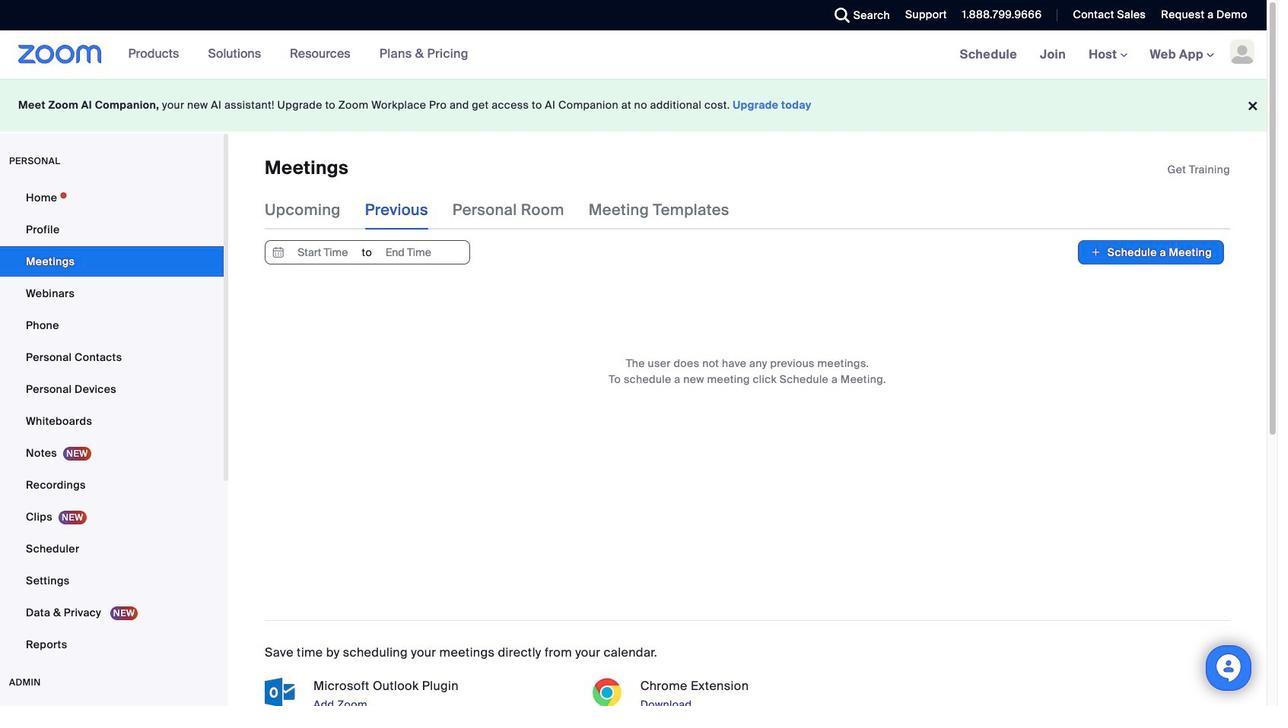 Task type: vqa. For each thing, say whether or not it's contained in the screenshot.
banner
yes



Task type: describe. For each thing, give the bounding box(es) containing it.
meetings navigation
[[948, 30, 1267, 80]]

zoom logo image
[[18, 45, 102, 64]]

tabs of meeting tab list
[[265, 190, 754, 230]]

product information navigation
[[117, 30, 480, 79]]



Task type: locate. For each thing, give the bounding box(es) containing it.
banner
[[0, 30, 1267, 80]]

personal menu menu
[[0, 183, 224, 662]]

footer
[[0, 79, 1267, 132]]

profile picture image
[[1230, 40, 1255, 64]]

add image
[[1091, 245, 1101, 260]]

menu item
[[0, 704, 224, 707]]

application
[[1167, 162, 1230, 177]]



